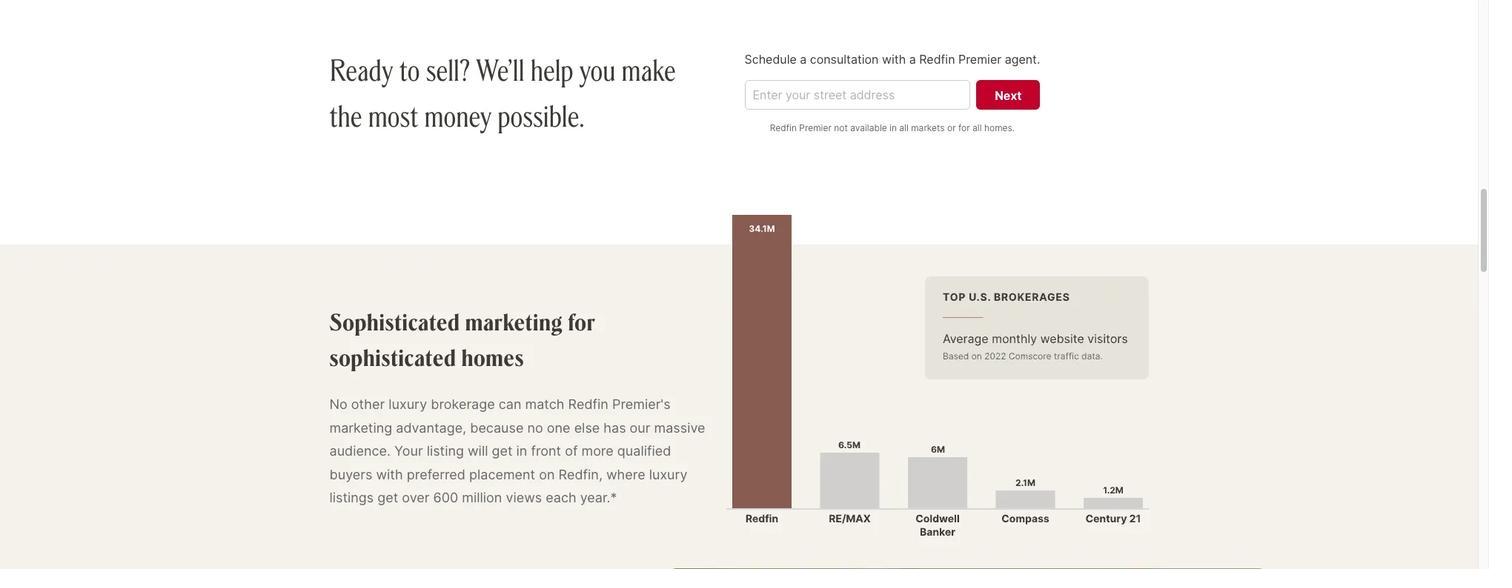 Task type: describe. For each thing, give the bounding box(es) containing it.
the
[[330, 95, 362, 135]]

0 vertical spatial get
[[492, 443, 513, 459]]

homes.
[[984, 122, 1015, 133]]

sophisticated
[[330, 343, 456, 372]]

advantage,
[[396, 420, 466, 436]]

1 horizontal spatial in
[[890, 122, 897, 133]]

help
[[531, 50, 573, 89]]

agent.
[[1005, 52, 1040, 67]]

next
[[995, 88, 1022, 103]]

sell?
[[426, 50, 470, 89]]

sophisticated
[[330, 307, 460, 337]]

schedule a consultation with a redfin premier agent.
[[745, 52, 1040, 67]]

placement
[[469, 467, 535, 482]]

listings
[[330, 490, 374, 506]]

sophisticated marketing for sophisticated homes
[[330, 307, 596, 372]]

0 vertical spatial redfin
[[919, 52, 955, 67]]

marketing inside 'sophisticated marketing for sophisticated homes'
[[465, 307, 563, 337]]

listing
[[427, 443, 464, 459]]

views
[[506, 490, 542, 506]]

2 all from the left
[[973, 122, 982, 133]]

1 vertical spatial premier
[[799, 122, 832, 133]]

can
[[499, 397, 522, 412]]

one
[[547, 420, 571, 436]]

marketing inside 'no other luxury brokerage can match redfin premier's marketing advantage, because no one else has our massive audience. your listing will get in front of more qualified buyers with preferred placement on redfin, where luxury listings get over 600 million views each year.*'
[[330, 420, 392, 436]]

premier's
[[612, 397, 671, 412]]

0 vertical spatial for
[[959, 122, 970, 133]]

with inside 'no other luxury brokerage can match redfin premier's marketing advantage, because no one else has our massive audience. your listing will get in front of more qualified buyers with preferred placement on redfin, where luxury listings get over 600 million views each year.*'
[[376, 467, 403, 482]]

possible.
[[498, 95, 585, 135]]

massive
[[654, 420, 706, 436]]

to
[[399, 50, 420, 89]]

we'll
[[476, 50, 525, 89]]

1 vertical spatial get
[[378, 490, 398, 506]]

other
[[351, 397, 385, 412]]

consultation
[[810, 52, 879, 67]]

will
[[468, 443, 488, 459]]

no
[[330, 397, 348, 412]]

no other luxury brokerage can match redfin premier's marketing advantage, because no one else has our massive audience. your listing will get in front of more qualified buyers with preferred placement on redfin, where luxury listings get over 600 million views each year.*
[[330, 397, 706, 506]]



Task type: locate. For each thing, give the bounding box(es) containing it.
1 vertical spatial luxury
[[649, 467, 688, 482]]

0 vertical spatial in
[[890, 122, 897, 133]]

luxury up 'advantage,'
[[389, 397, 427, 412]]

with
[[882, 52, 906, 67], [376, 467, 403, 482]]

0 horizontal spatial redfin
[[568, 397, 609, 412]]

1 vertical spatial for
[[568, 307, 596, 337]]

1 vertical spatial marketing
[[330, 420, 392, 436]]

0 horizontal spatial with
[[376, 467, 403, 482]]

1 horizontal spatial with
[[882, 52, 906, 67]]

homes
[[462, 343, 524, 372]]

get
[[492, 443, 513, 459], [378, 490, 398, 506]]

million
[[462, 490, 502, 506]]

0 vertical spatial luxury
[[389, 397, 427, 412]]

most
[[368, 95, 418, 135]]

match
[[525, 397, 565, 412]]

1 vertical spatial with
[[376, 467, 403, 482]]

because
[[470, 420, 524, 436]]

1 vertical spatial in
[[516, 443, 527, 459]]

1 horizontal spatial for
[[959, 122, 970, 133]]

a up enter your street address search box
[[909, 52, 916, 67]]

qualified
[[617, 443, 671, 459]]

brokerage stats chart image
[[726, 215, 1149, 539]]

1 horizontal spatial premier
[[959, 52, 1002, 67]]

with down the your
[[376, 467, 403, 482]]

each
[[546, 490, 577, 506]]

luxury
[[389, 397, 427, 412], [649, 467, 688, 482]]

for inside 'sophisticated marketing for sophisticated homes'
[[568, 307, 596, 337]]

0 horizontal spatial for
[[568, 307, 596, 337]]

1 a from the left
[[800, 52, 807, 67]]

2 horizontal spatial redfin
[[919, 52, 955, 67]]

money
[[424, 95, 492, 135]]

redfin inside 'no other luxury brokerage can match redfin premier's marketing advantage, because no one else has our massive audience. your listing will get in front of more qualified buyers with preferred placement on redfin, where luxury listings get over 600 million views each year.*'
[[568, 397, 609, 412]]

0 horizontal spatial in
[[516, 443, 527, 459]]

marketing up 'homes'
[[465, 307, 563, 337]]

has
[[604, 420, 626, 436]]

luxury down qualified
[[649, 467, 688, 482]]

make
[[622, 50, 676, 89]]

in left "front"
[[516, 443, 527, 459]]

audience.
[[330, 443, 391, 459]]

ready
[[330, 50, 393, 89]]

all
[[900, 122, 909, 133], [973, 122, 982, 133]]

redfin up the else at left bottom
[[568, 397, 609, 412]]

0 horizontal spatial luxury
[[389, 397, 427, 412]]

more
[[582, 443, 614, 459]]

ready to sell? we'll help you make the most money possible.
[[330, 50, 676, 135]]

markets
[[911, 122, 945, 133]]

redfin
[[919, 52, 955, 67], [770, 122, 797, 133], [568, 397, 609, 412]]

marketing up audience.
[[330, 420, 392, 436]]

0 vertical spatial marketing
[[465, 307, 563, 337]]

schedule
[[745, 52, 797, 67]]

a right schedule at the top
[[800, 52, 807, 67]]

0 horizontal spatial a
[[800, 52, 807, 67]]

a
[[800, 52, 807, 67], [909, 52, 916, 67]]

where
[[606, 467, 645, 482]]

0 horizontal spatial get
[[378, 490, 398, 506]]

over
[[402, 490, 430, 506]]

all left markets
[[900, 122, 909, 133]]

premier
[[959, 52, 1002, 67], [799, 122, 832, 133]]

redfin premier not available in all markets or for all homes.
[[770, 122, 1015, 133]]

front
[[531, 443, 561, 459]]

of
[[565, 443, 578, 459]]

0 horizontal spatial all
[[900, 122, 909, 133]]

next button
[[977, 80, 1040, 110]]

1 horizontal spatial redfin
[[770, 122, 797, 133]]

our
[[630, 420, 651, 436]]

1 horizontal spatial luxury
[[649, 467, 688, 482]]

all left homes.
[[973, 122, 982, 133]]

your
[[395, 443, 423, 459]]

0 vertical spatial premier
[[959, 52, 1002, 67]]

available
[[851, 122, 887, 133]]

600
[[433, 490, 458, 506]]

for
[[959, 122, 970, 133], [568, 307, 596, 337]]

1 all from the left
[[900, 122, 909, 133]]

get left "over"
[[378, 490, 398, 506]]

preferred
[[407, 467, 466, 482]]

Enter your street address search field
[[745, 80, 971, 110]]

1 horizontal spatial all
[[973, 122, 982, 133]]

0 vertical spatial with
[[882, 52, 906, 67]]

1 horizontal spatial get
[[492, 443, 513, 459]]

premier left the agent.
[[959, 52, 1002, 67]]

year.*
[[580, 490, 617, 506]]

redfin,
[[559, 467, 603, 482]]

get up placement
[[492, 443, 513, 459]]

in inside 'no other luxury brokerage can match redfin premier's marketing advantage, because no one else has our massive audience. your listing will get in front of more qualified buyers with preferred placement on redfin, where luxury listings get over 600 million views each year.*'
[[516, 443, 527, 459]]

0 horizontal spatial premier
[[799, 122, 832, 133]]

1 horizontal spatial a
[[909, 52, 916, 67]]

2 a from the left
[[909, 52, 916, 67]]

you
[[580, 50, 616, 89]]

premier left not
[[799, 122, 832, 133]]

no
[[527, 420, 543, 436]]

in
[[890, 122, 897, 133], [516, 443, 527, 459]]

brokerage
[[431, 397, 495, 412]]

on
[[539, 467, 555, 482]]

in right the available
[[890, 122, 897, 133]]

marketing
[[465, 307, 563, 337], [330, 420, 392, 436]]

0 horizontal spatial marketing
[[330, 420, 392, 436]]

else
[[574, 420, 600, 436]]

or
[[948, 122, 956, 133]]

with right consultation
[[882, 52, 906, 67]]

1 vertical spatial redfin
[[770, 122, 797, 133]]

redfin left not
[[770, 122, 797, 133]]

not
[[834, 122, 848, 133]]

redfin up markets
[[919, 52, 955, 67]]

2 vertical spatial redfin
[[568, 397, 609, 412]]

buyers
[[330, 467, 372, 482]]

1 horizontal spatial marketing
[[465, 307, 563, 337]]



Task type: vqa. For each thing, say whether or not it's contained in the screenshot.
every
no



